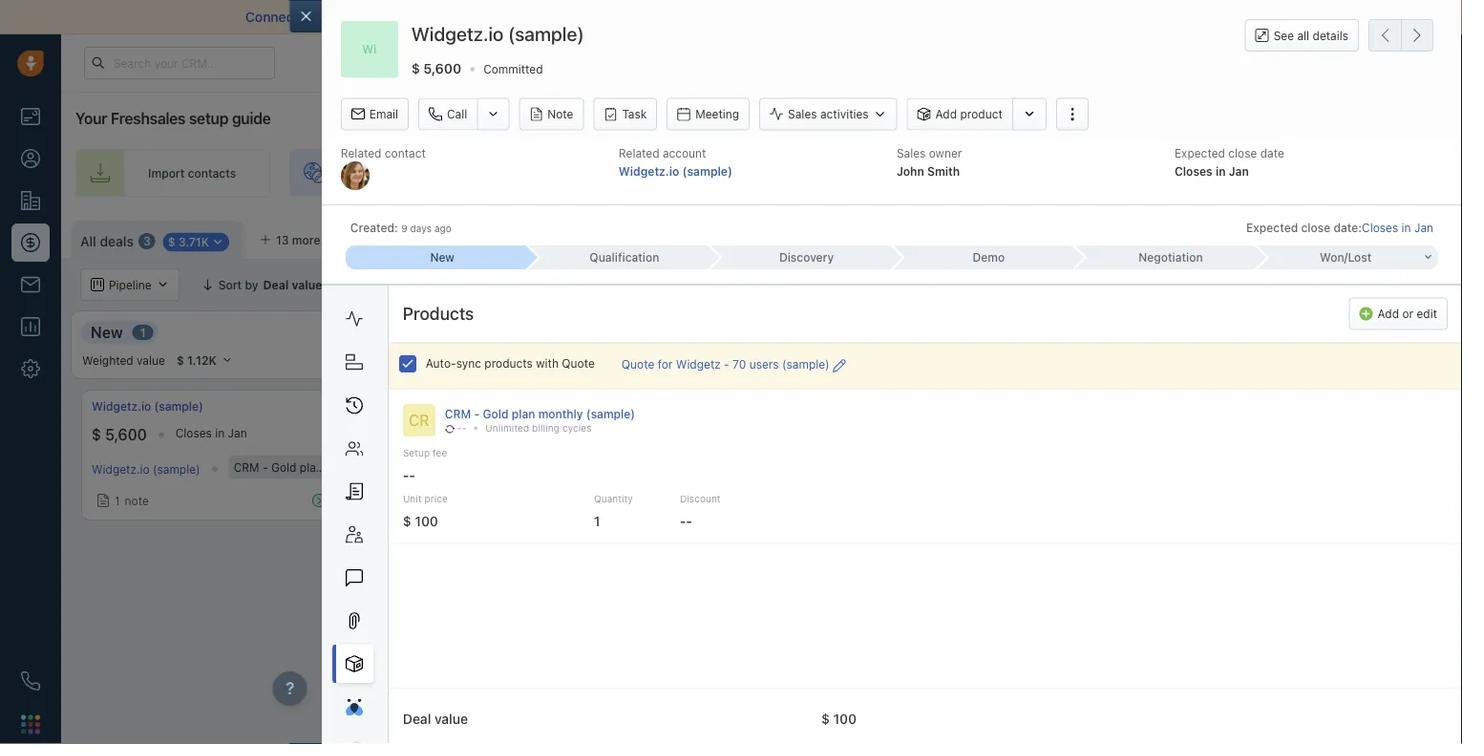 Task type: locate. For each thing, give the bounding box(es) containing it.
expected up 'sequence'
[[1175, 146, 1226, 160]]

$ inside unit price $ 100
[[403, 513, 411, 529]]

100
[[416, 426, 442, 444], [415, 513, 438, 529], [834, 711, 857, 727]]

0 vertical spatial qualification
[[590, 251, 660, 264]]

sync inside widgetz.io (sample) dialog
[[456, 357, 481, 370]]

1 horizontal spatial new
[[430, 251, 455, 264]]

container_wx8msf4aqz5i3rn1 image
[[1139, 230, 1152, 244], [347, 278, 361, 291]]

1 vertical spatial container_wx8msf4aqz5i3rn1 image
[[347, 278, 361, 291]]

quantity 1
[[594, 493, 633, 529]]

$ 5,600 up call button
[[412, 61, 462, 76]]

1 vertical spatial inc
[[436, 460, 452, 474]]

0 vertical spatial widgetz.io (sample)
[[412, 22, 584, 45]]

1 horizontal spatial all
[[493, 278, 507, 291]]

acme inc (sample) up --
[[402, 400, 505, 413]]

close inside expected close date closes in jan
[[1229, 146, 1258, 160]]

sales activities button
[[760, 98, 907, 131], [760, 98, 898, 131]]

quote right with
[[562, 357, 595, 370]]

0 vertical spatial widgetz.io (sample) link
[[619, 164, 733, 178]]

task
[[622, 108, 647, 121]]

widgetz.io (sample) up committed
[[412, 22, 584, 45]]

and left enable in the top left of the page
[[541, 9, 565, 25]]

demo link
[[892, 245, 1074, 269]]

2 0 from the left
[[1064, 326, 1071, 339]]

100 inside unit price $ 100
[[415, 513, 438, 529]]

to right the mailbox
[[386, 9, 399, 25]]

from
[[1166, 9, 1196, 25]]

1 vertical spatial import
[[1248, 230, 1285, 244]]

0 horizontal spatial deal
[[510, 278, 533, 291]]

2 sales from the left
[[1426, 166, 1455, 180]]

your freshsales setup guide
[[75, 109, 271, 128]]

container_wx8msf4aqz5i3rn1 image up negotiation 'link'
[[1139, 230, 1152, 244]]

sales left activities
[[788, 108, 817, 121]]

committed
[[484, 62, 543, 76]]

inc down the fee
[[436, 460, 452, 474]]

0 horizontal spatial gold
[[271, 460, 297, 474]]

1 horizontal spatial gold
[[483, 407, 509, 420]]

sales right create
[[1148, 166, 1177, 180]]

1 vertical spatial expected
[[1247, 221, 1299, 234]]

0 vertical spatial container_wx8msf4aqz5i3rn1 image
[[1139, 230, 1152, 244]]

add up "search" field
[[1395, 230, 1417, 244]]

import deals group
[[1222, 221, 1360, 253]]

acme down setup
[[402, 460, 433, 474]]

0 vertical spatial 5,600
[[424, 61, 462, 76]]

0 horizontal spatial expected
[[1175, 146, 1226, 160]]

negotiation down forecasting
[[1299, 323, 1383, 341]]

related
[[341, 146, 382, 160], [619, 146, 660, 160]]

price
[[425, 493, 448, 504]]

all left 3
[[80, 233, 96, 249]]

bring
[[362, 166, 392, 180]]

1 horizontal spatial close
[[1302, 221, 1331, 234]]

1 horizontal spatial $ 100
[[822, 711, 857, 727]]

1 vertical spatial crm
[[234, 460, 259, 474]]

0 horizontal spatial note
[[125, 494, 149, 507]]

new inside widgetz.io (sample) dialog
[[430, 251, 455, 264]]

1 horizontal spatial sales
[[1426, 166, 1455, 180]]

widgetz.io (sample) dialog
[[289, 0, 1463, 744]]

1 horizontal spatial sales
[[897, 146, 926, 160]]

1 acme from the top
[[402, 400, 433, 413]]

crm - gold plan monthly (sample)
[[445, 407, 635, 420], [234, 460, 420, 474]]

closes for closes in 7 day
[[1385, 426, 1421, 440]]

negotiation down settings
[[1139, 251, 1203, 264]]

expected close date closes in jan
[[1175, 146, 1285, 178]]

0 horizontal spatial deals
[[100, 233, 134, 249]]

add
[[936, 108, 957, 121], [1395, 230, 1417, 244], [1378, 307, 1400, 320]]

to left start
[[1116, 9, 1129, 25]]

billing
[[532, 423, 560, 434]]

meeting button
[[667, 98, 750, 131]]

call
[[447, 108, 467, 121]]

unlimited billing cycles
[[486, 423, 592, 434]]

related for related account widgetz.io (sample)
[[619, 146, 660, 160]]

wi
[[362, 42, 377, 56]]

1 horizontal spatial negotiation
[[1299, 323, 1383, 341]]

unlimited
[[486, 423, 529, 434]]

sync left products
[[456, 357, 481, 370]]

edit
[[1417, 307, 1438, 320]]

all for deals
[[80, 233, 96, 249]]

1 horizontal spatial leads
[[880, 166, 909, 180]]

crm up --
[[445, 407, 471, 420]]

1 inc from the top
[[436, 400, 453, 413]]

closes inside button
[[1385, 426, 1421, 440]]

1 vertical spatial $ 100
[[822, 711, 857, 727]]

closes for closes in nov
[[471, 426, 507, 440]]

5,600 up call button
[[424, 61, 462, 76]]

0 horizontal spatial new
[[91, 323, 123, 341]]

1 note for 100
[[425, 490, 459, 503]]

or
[[1403, 307, 1414, 320]]

1 related from the left
[[341, 146, 382, 160]]

0 horizontal spatial all
[[80, 233, 96, 249]]

close left "date:"
[[1302, 221, 1331, 234]]

1 vertical spatial close
[[1302, 221, 1331, 234]]

0 horizontal spatial sales
[[788, 108, 817, 121]]

0 horizontal spatial sync
[[456, 357, 481, 370]]

deal left owners
[[510, 278, 533, 291]]

sales inside sales owner john smith
[[897, 146, 926, 160]]

close left the date
[[1229, 146, 1258, 160]]

(sample) inside related account widgetz.io (sample)
[[683, 164, 733, 178]]

widgetz.io (sample) inside dialog
[[412, 22, 584, 45]]

crm inside widgetz.io (sample) dialog
[[445, 407, 471, 420]]

widgetz.io (sample) link down the closes in jan
[[92, 462, 200, 476]]

related up bring
[[341, 146, 382, 160]]

sales up "john"
[[897, 146, 926, 160]]

all
[[80, 233, 96, 249], [493, 278, 507, 291]]

/
[[1345, 251, 1348, 264]]

in for closes in jan
[[215, 426, 225, 440]]

9
[[401, 223, 408, 234]]

1 horizontal spatial deal
[[1420, 230, 1444, 244]]

setup
[[189, 109, 228, 128]]

1 horizontal spatial deals
[[1288, 230, 1318, 244]]

1
[[368, 278, 374, 291], [140, 326, 146, 339], [509, 326, 514, 339], [1401, 326, 1406, 339], [425, 490, 430, 503], [115, 494, 120, 507], [594, 513, 600, 529]]

1 vertical spatial $ 5,600
[[92, 426, 147, 444]]

in
[[1216, 164, 1226, 178], [395, 166, 405, 180], [1402, 221, 1412, 234], [215, 426, 225, 440], [510, 426, 520, 440], [1425, 426, 1434, 440]]

2 horizontal spatial jan
[[1415, 221, 1434, 234]]

1 horizontal spatial to
[[913, 166, 924, 180]]

import contacts
[[148, 166, 236, 180]]

quotas and forecasting link
[[1189, 268, 1358, 301]]

related for related contact
[[341, 146, 382, 160]]

team down owner
[[955, 166, 982, 180]]

0 horizontal spatial and
[[541, 9, 565, 25]]

your right up
[[1399, 166, 1423, 180]]

1 vertical spatial jan
[[1415, 221, 1434, 234]]

1 vertical spatial and
[[1250, 278, 1270, 291]]

so
[[1002, 9, 1017, 25]]

1 horizontal spatial jan
[[1229, 164, 1249, 178]]

applied
[[406, 278, 447, 291]]

0 for discovery
[[798, 326, 805, 339]]

and
[[541, 9, 565, 25], [1250, 278, 1270, 291]]

0 vertical spatial jan
[[1229, 164, 1249, 178]]

account
[[663, 146, 706, 160]]

crm - gold plan monthly (sample) inside widgetz.io (sample) dialog
[[445, 407, 635, 420]]

add left product in the right top of the page
[[936, 108, 957, 121]]

jan inside expected close date closes in jan
[[1229, 164, 1249, 178]]

closes in nov
[[471, 426, 544, 440]]

all left owners
[[493, 278, 507, 291]]

0 vertical spatial negotiation
[[1139, 251, 1203, 264]]

2 team from the left
[[955, 166, 982, 180]]

widgetz.io (sample) link down account
[[619, 164, 733, 178]]

close for date:
[[1302, 221, 1331, 234]]

0 vertical spatial expected
[[1175, 146, 1226, 160]]

in for closes in nov
[[510, 426, 520, 440]]

1 team from the left
[[671, 166, 698, 180]]

0 vertical spatial sync
[[657, 9, 686, 25]]

container_wx8msf4aqz5i3rn1 image
[[703, 165, 718, 181], [472, 278, 485, 291], [1189, 278, 1202, 291], [407, 490, 420, 503], [96, 494, 110, 507]]

your
[[302, 9, 330, 25], [643, 166, 667, 180], [927, 166, 951, 180], [1399, 166, 1423, 180]]

of
[[690, 9, 703, 25]]

0 vertical spatial monthly
[[538, 407, 583, 420]]

created:
[[350, 221, 398, 234]]

1 vertical spatial qualification
[[400, 323, 492, 341]]

container_wx8msf4aqz5i3rn1 image inside settings popup button
[[1139, 230, 1152, 244]]

add for add deal
[[1395, 230, 1417, 244]]

add inside button
[[1378, 307, 1400, 320]]

0 vertical spatial acme inc (sample)
[[402, 400, 505, 413]]

$ 100 inside widgetz.io (sample) dialog
[[822, 711, 857, 727]]

bring in website leads link
[[290, 149, 518, 197]]

won
[[1320, 251, 1345, 264]]

leads right route
[[880, 166, 909, 180]]

deals for import
[[1288, 230, 1318, 244]]

0 horizontal spatial jan
[[228, 426, 247, 440]]

container_wx8msf4aqz5i3rn1 image left filter
[[347, 278, 361, 291]]

add left or
[[1378, 307, 1400, 320]]

0 vertical spatial inc
[[436, 400, 453, 413]]

import up 'quotas and forecasting'
[[1248, 230, 1285, 244]]

1 horizontal spatial expected
[[1247, 221, 1299, 234]]

1 vertical spatial widgetz.io (sample) link
[[92, 398, 203, 415]]

1 horizontal spatial monthly
[[538, 407, 583, 420]]

0 vertical spatial add
[[936, 108, 957, 121]]

0 horizontal spatial crm
[[234, 460, 259, 474]]

13 more...
[[276, 233, 331, 246]]

negotiation link
[[1074, 245, 1257, 269]]

0 vertical spatial and
[[541, 9, 565, 25]]

expected inside expected close date closes in jan
[[1175, 146, 1226, 160]]

and right quotas
[[1250, 278, 1270, 291]]

team down account
[[671, 166, 698, 180]]

monthly up the billing
[[538, 407, 583, 420]]

have
[[1083, 9, 1113, 25]]

new down all deals link
[[91, 323, 123, 341]]

0 horizontal spatial team
[[671, 166, 698, 180]]

1 horizontal spatial plan
[[512, 407, 535, 420]]

your left the mailbox
[[302, 9, 330, 25]]

(sample) down setup
[[373, 460, 420, 474]]

up
[[1381, 166, 1396, 180]]

1 horizontal spatial team
[[955, 166, 982, 180]]

import left contacts
[[148, 166, 185, 180]]

qualification inside widgetz.io (sample) dialog
[[590, 251, 660, 264]]

13 more... button
[[249, 226, 342, 253]]

contacts
[[188, 166, 236, 180]]

close for date
[[1229, 146, 1258, 160]]

0 vertical spatial all
[[80, 233, 96, 249]]

all inside button
[[493, 278, 507, 291]]

smith
[[928, 164, 960, 178]]

1 vertical spatial sync
[[456, 357, 481, 370]]

in inside expected close date closes in jan
[[1216, 164, 1226, 178]]

1 vertical spatial sales
[[897, 146, 926, 160]]

qualification
[[590, 251, 660, 264], [400, 323, 492, 341]]

crm - gold plan monthly (sample) up unlimited billing cycles
[[445, 407, 635, 420]]

5,600 left the closes in jan
[[105, 426, 147, 444]]

route leads to your team link
[[772, 149, 1017, 197]]

⌘ o
[[351, 233, 374, 246]]

1 horizontal spatial 1 note
[[425, 490, 459, 503]]

in for closes in 7 day
[[1425, 426, 1434, 440]]

john
[[897, 164, 925, 178]]

$ 5,600 left the closes in jan
[[92, 426, 147, 444]]

create sales sequence
[[1108, 166, 1234, 180]]

0 horizontal spatial 0
[[798, 326, 805, 339]]

0 vertical spatial deal
[[1420, 230, 1444, 244]]

to left smith
[[913, 166, 924, 180]]

1 horizontal spatial container_wx8msf4aqz5i3rn1 image
[[1139, 230, 1152, 244]]

quote left for
[[622, 358, 655, 371]]

0 horizontal spatial sales
[[1148, 166, 1177, 180]]

new down ago at top
[[430, 251, 455, 264]]

widgetz.io (sample) up the closes in jan
[[92, 400, 203, 413]]

sync left of
[[657, 9, 686, 25]]

meeting
[[696, 108, 740, 121]]

deal inside button
[[1420, 230, 1444, 244]]

(sample) down account
[[683, 164, 733, 178]]

plan inside widgetz.io (sample) dialog
[[512, 407, 535, 420]]

0 vertical spatial sales
[[788, 108, 817, 121]]

1 horizontal spatial 0
[[1064, 326, 1071, 339]]

in inside closes in 7 day button
[[1425, 426, 1434, 440]]

deal for add
[[1420, 230, 1444, 244]]

1 vertical spatial plan
[[300, 460, 323, 474]]

closes in 7 day
[[1385, 426, 1463, 440]]

widgetz.io (sample) link up the closes in jan
[[92, 398, 203, 415]]

0 vertical spatial gold
[[483, 407, 509, 420]]

container_wx8msf4aqz5i3rn1 image inside quotas and forecasting link
[[1189, 278, 1202, 291]]

sync
[[657, 9, 686, 25], [456, 357, 481, 370]]

invite
[[609, 166, 640, 180]]

add product button
[[907, 98, 1013, 131]]

1 0 from the left
[[798, 326, 805, 339]]

guide
[[232, 109, 271, 128]]

1 horizontal spatial 5,600
[[424, 61, 462, 76]]

0 vertical spatial crm
[[445, 407, 471, 420]]

import inside button
[[1248, 230, 1285, 244]]

leads
[[454, 166, 483, 180], [880, 166, 909, 180]]

--
[[457, 423, 467, 434]]

0 horizontal spatial monthly
[[326, 460, 369, 474]]

1 vertical spatial add
[[1395, 230, 1417, 244]]

route leads to your team
[[844, 166, 982, 180]]

widgetz.io (sample) down the closes in jan
[[92, 462, 200, 476]]

acme
[[402, 400, 433, 413], [402, 460, 433, 474]]

0 vertical spatial crm - gold plan monthly (sample)
[[445, 407, 635, 420]]

plan
[[512, 407, 535, 420], [300, 460, 323, 474]]

inc right cr
[[436, 400, 453, 413]]

widgetz.io inside related account widgetz.io (sample)
[[619, 164, 680, 178]]

0 vertical spatial acme
[[402, 400, 433, 413]]

acme inc (sample) down the fee
[[402, 460, 503, 474]]

deal inside button
[[510, 278, 533, 291]]

0 horizontal spatial 5,600
[[105, 426, 147, 444]]

0 horizontal spatial import
[[148, 166, 185, 180]]

0
[[798, 326, 805, 339], [1064, 326, 1071, 339]]

connect your mailbox to improve deliverability and enable 2-way sync of email conversations.
[[245, 9, 836, 25]]

1 horizontal spatial note
[[435, 490, 459, 503]]

crm down the closes in jan
[[234, 460, 259, 474]]

sales left "p"
[[1426, 166, 1455, 180]]

auto-sync products with quote
[[426, 357, 595, 370]]

filter
[[377, 278, 403, 291]]

1 vertical spatial 100
[[415, 513, 438, 529]]

related up invite your team
[[619, 146, 660, 160]]

7
[[1437, 426, 1444, 440]]

0 vertical spatial $ 5,600
[[412, 61, 462, 76]]

1 vertical spatial gold
[[271, 460, 297, 474]]

settings button
[[1129, 221, 1213, 253]]

1 vertical spatial acme
[[402, 460, 433, 474]]

1 leads from the left
[[454, 166, 483, 180]]

crm - gold plan monthly (sample) down setup
[[234, 460, 420, 474]]

0 vertical spatial close
[[1229, 146, 1258, 160]]

qualification down invite
[[590, 251, 660, 264]]

container_wx8msf4aqz5i3rn1 image inside invite your team link
[[703, 165, 718, 181]]

in inside bring in website leads link
[[395, 166, 405, 180]]

1 note for 5,600
[[115, 494, 149, 507]]

2 related from the left
[[619, 146, 660, 160]]

all for deal
[[493, 278, 507, 291]]

1 horizontal spatial related
[[619, 146, 660, 160]]

acme inc (sample) link
[[402, 398, 505, 415]]

leads right website
[[454, 166, 483, 180]]

acme up setup
[[402, 400, 433, 413]]

product
[[961, 108, 1003, 121]]

expected for expected close date:
[[1247, 221, 1299, 234]]

qualification up auto-
[[400, 323, 492, 341]]

0 horizontal spatial close
[[1229, 146, 1258, 160]]

0 horizontal spatial related
[[341, 146, 382, 160]]

task button
[[594, 98, 658, 131]]

team inside invite your team link
[[671, 166, 698, 180]]

1 horizontal spatial crm - gold plan monthly (sample)
[[445, 407, 635, 420]]

add or edit button
[[1350, 298, 1448, 330]]

0 vertical spatial demo
[[973, 251, 1005, 264]]

deal up "search" field
[[1420, 230, 1444, 244]]

related contact
[[341, 146, 426, 160]]

widgetz.io
[[412, 22, 504, 45], [619, 164, 680, 178], [92, 400, 151, 413], [92, 462, 150, 476]]

expected up 'quotas and forecasting'
[[1247, 221, 1299, 234]]

0 horizontal spatial 1 note
[[115, 494, 149, 507]]

call button
[[418, 98, 477, 131]]

related inside related account widgetz.io (sample)
[[619, 146, 660, 160]]

2 vertical spatial widgetz.io (sample) link
[[92, 462, 200, 476]]

email
[[706, 9, 740, 25]]

monthly left 'setup fee --'
[[326, 460, 369, 474]]

deals inside button
[[1288, 230, 1318, 244]]



Task type: vqa. For each thing, say whether or not it's contained in the screenshot.
the Freddy
no



Task type: describe. For each thing, give the bounding box(es) containing it.
auto-
[[426, 357, 456, 370]]

1 filter applied button
[[335, 268, 459, 301]]

jan for expected close date closes in jan
[[1229, 164, 1249, 178]]

closes in jan link
[[1362, 220, 1434, 236]]

1 filter applied
[[368, 278, 447, 291]]

0 vertical spatial 100
[[416, 426, 442, 444]]

70
[[733, 358, 746, 371]]

0 horizontal spatial quote
[[562, 357, 595, 370]]

day
[[1447, 426, 1463, 440]]

widgetz
[[676, 358, 721, 371]]

1 vertical spatial widgetz.io (sample)
[[92, 400, 203, 413]]

(sample) up committed
[[508, 22, 584, 45]]

create
[[1108, 166, 1145, 180]]

o
[[365, 233, 374, 246]]

invite your team link
[[537, 149, 753, 197]]

2 acme from the top
[[402, 460, 433, 474]]

sales activities
[[788, 108, 869, 121]]

deal for all
[[510, 278, 533, 291]]

deliverability
[[457, 9, 538, 25]]

note for $ 5,600
[[125, 494, 149, 507]]

add deal button
[[1369, 221, 1453, 253]]

2 acme inc (sample) from the top
[[402, 460, 503, 474]]

0 for demo
[[1064, 326, 1071, 339]]

freshsales
[[111, 109, 186, 128]]

p
[[1458, 166, 1463, 180]]

owners
[[536, 278, 577, 291]]

1 acme inc (sample) from the top
[[402, 400, 505, 413]]

create sales sequence link
[[1036, 149, 1268, 197]]

your right invite
[[643, 166, 667, 180]]

note button
[[519, 98, 584, 131]]

gold inside widgetz.io (sample) dialog
[[483, 407, 509, 420]]

add for add product
[[936, 108, 957, 121]]

0 horizontal spatial crm - gold plan monthly (sample)
[[234, 460, 420, 474]]

1 vertical spatial demo
[[1004, 323, 1046, 341]]

widgetz.io inside widgetz.io (sample) link
[[92, 400, 151, 413]]

discount --
[[680, 493, 721, 529]]

import for import deals
[[1248, 230, 1285, 244]]

cr
[[409, 411, 430, 429]]

1 inside quantity 1
[[594, 513, 600, 529]]

users
[[750, 358, 779, 371]]

all deals link
[[80, 232, 134, 251]]

2 vertical spatial 100
[[834, 711, 857, 727]]

import contacts link
[[75, 149, 271, 197]]

note for $ 100
[[435, 490, 459, 503]]

2 vertical spatial jan
[[228, 426, 247, 440]]

see all details
[[1274, 29, 1349, 42]]

2 inc from the top
[[436, 460, 452, 474]]

container_wx8msf4aqz5i3rn1 image inside "all deal owners" button
[[472, 278, 485, 291]]

(sample) down the closes in jan
[[153, 462, 200, 476]]

1 vertical spatial monthly
[[326, 460, 369, 474]]

1 vertical spatial 5,600
[[105, 426, 147, 444]]

⌘
[[351, 233, 362, 246]]

add or edit
[[1378, 307, 1438, 320]]

start
[[1133, 9, 1162, 25]]

deal value
[[403, 711, 468, 727]]

you
[[1020, 9, 1043, 25]]

discovery link
[[710, 245, 892, 269]]

qualification link
[[528, 245, 710, 269]]

website
[[408, 166, 451, 180]]

mailbox
[[334, 9, 383, 25]]

closes for closes in jan
[[176, 426, 212, 440]]

0 horizontal spatial $ 100
[[402, 426, 442, 444]]

1 horizontal spatial and
[[1250, 278, 1270, 291]]

set up your sales p
[[1360, 166, 1463, 180]]

add deal
[[1395, 230, 1444, 244]]

deals for all
[[100, 233, 134, 249]]

jan for expected close date: closes in jan
[[1415, 221, 1434, 234]]

13
[[276, 233, 289, 246]]

lost
[[1348, 251, 1372, 264]]

set up your sales p link
[[1287, 149, 1463, 197]]

sales for sales owner john smith
[[897, 146, 926, 160]]

(sample) up cycles
[[586, 407, 635, 420]]

Search field
[[1359, 268, 1455, 301]]

email button
[[341, 98, 409, 131]]

cycles
[[563, 423, 592, 434]]

quotas
[[1207, 278, 1246, 291]]

setup fee --
[[403, 447, 447, 483]]

import for import contacts
[[148, 166, 185, 180]]

phone image
[[21, 672, 40, 691]]

1 vertical spatial discovery
[[709, 323, 781, 341]]

route
[[844, 166, 877, 180]]

import deals button
[[1222, 221, 1327, 253]]

improve
[[403, 9, 453, 25]]

way
[[628, 9, 653, 25]]

add for add or edit
[[1378, 307, 1400, 320]]

expected for expected close date
[[1175, 146, 1226, 160]]

add product
[[936, 108, 1003, 121]]

phone element
[[11, 662, 50, 700]]

days
[[410, 223, 432, 234]]

all deals 3
[[80, 233, 151, 249]]

setup
[[403, 447, 430, 458]]

all deal owners
[[493, 278, 577, 291]]

see all details button
[[1246, 19, 1359, 52]]

0 horizontal spatial to
[[386, 9, 399, 25]]

new link
[[346, 245, 528, 269]]

closes inside expected close date closes in jan
[[1175, 164, 1213, 178]]

deal
[[403, 711, 431, 727]]

demo inside 'link'
[[973, 251, 1005, 264]]

close image
[[1434, 12, 1444, 22]]

0 horizontal spatial plan
[[300, 460, 323, 474]]

your down owner
[[927, 166, 951, 180]]

team inside the 'route leads to your team' link
[[955, 166, 982, 180]]

1 inside button
[[368, 278, 374, 291]]

details
[[1313, 29, 1349, 42]]

closes in jan
[[176, 426, 247, 440]]

5,600 inside widgetz.io (sample) dialog
[[424, 61, 462, 76]]

your
[[75, 109, 107, 128]]

value
[[435, 711, 468, 727]]

2 leads from the left
[[880, 166, 909, 180]]

2 horizontal spatial to
[[1116, 9, 1129, 25]]

email image
[[1273, 55, 1287, 71]]

ago
[[435, 223, 452, 234]]

(sample) up the closes in jan
[[154, 400, 203, 413]]

bring in website leads
[[362, 166, 483, 180]]

freshworks switcher image
[[21, 715, 40, 734]]

inc inside the 'acme inc (sample)' link
[[436, 400, 453, 413]]

(sample) up --
[[456, 400, 505, 413]]

1 vertical spatial negotiation
[[1299, 323, 1383, 341]]

invite your team
[[609, 166, 698, 180]]

2 vertical spatial widgetz.io (sample)
[[92, 462, 200, 476]]

unit
[[403, 493, 422, 504]]

negotiation inside 'link'
[[1139, 251, 1203, 264]]

so you don't have to start from scratch.
[[1002, 9, 1251, 25]]

monthly inside widgetz.io (sample) dialog
[[538, 407, 583, 420]]

0 horizontal spatial qualification
[[400, 323, 492, 341]]

discovery inside widgetz.io (sample) dialog
[[779, 251, 834, 264]]

in for bring in website leads
[[395, 166, 405, 180]]

activities
[[821, 108, 869, 121]]

container_wx8msf4aqz5i3rn1 image inside the 1 filter applied button
[[347, 278, 361, 291]]

scratch.
[[1199, 9, 1251, 25]]

settings
[[1157, 230, 1203, 244]]

1 horizontal spatial quote
[[622, 358, 655, 371]]

(sample) down --
[[455, 460, 503, 474]]

Search your CRM... text field
[[84, 47, 275, 79]]

import deals
[[1248, 230, 1318, 244]]

quotas and forecasting
[[1207, 278, 1338, 291]]

products
[[403, 303, 474, 324]]

created: 9 days ago
[[350, 221, 452, 234]]

(sample) right users
[[782, 358, 830, 371]]

1 sales from the left
[[1148, 166, 1177, 180]]

$ 5,600 inside widgetz.io (sample) dialog
[[412, 61, 462, 76]]

sales for sales activities
[[788, 108, 817, 121]]

discount
[[680, 493, 721, 504]]

all deal owners button
[[459, 268, 589, 301]]

nov
[[523, 426, 544, 440]]

won / lost
[[1320, 251, 1372, 264]]



